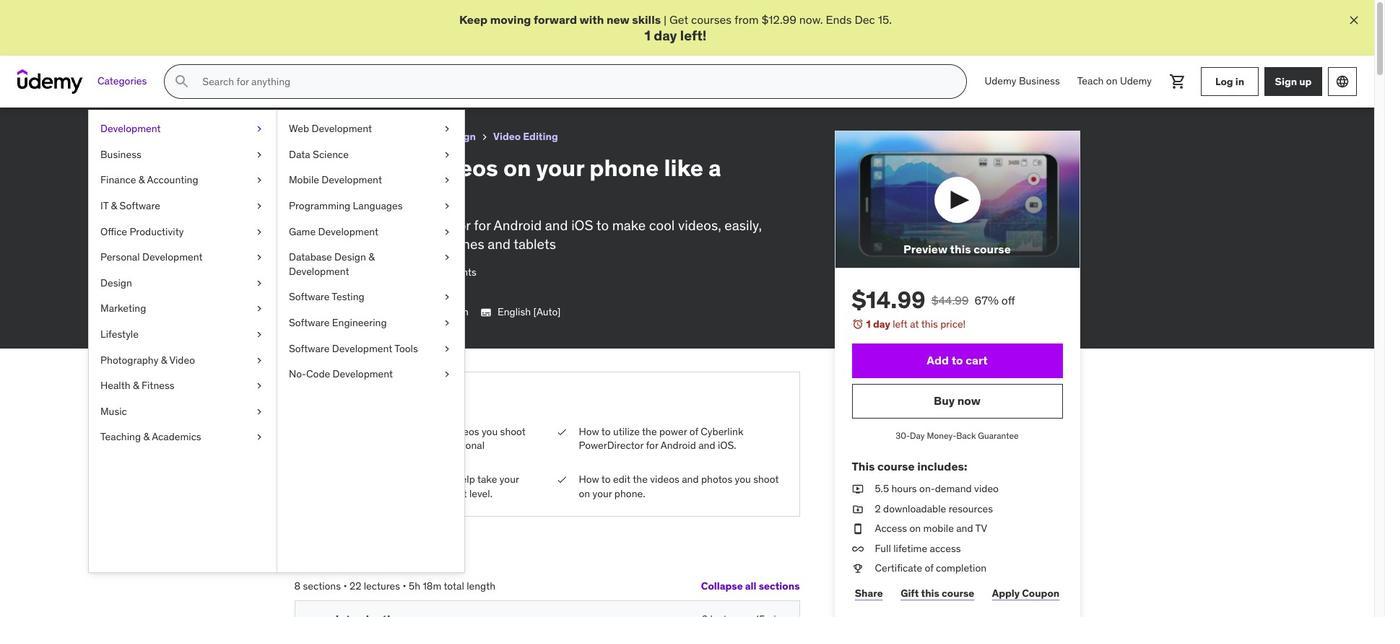 Task type: locate. For each thing, give the bounding box(es) containing it.
0 vertical spatial 1
[[645, 27, 651, 44]]

1 vertical spatial design
[[335, 251, 366, 264]]

& up (15
[[369, 251, 375, 264]]

includes:
[[918, 459, 968, 474]]

the for edit
[[633, 473, 648, 486]]

business inside "link"
[[100, 148, 141, 161]]

to inside how to make photos and videos you shoot on your phone into a professional masterpiece.
[[358, 425, 367, 438]]

downloadable
[[884, 503, 947, 516]]

1 horizontal spatial photography & video link
[[294, 128, 395, 146]]

1 vertical spatial photos
[[702, 473, 733, 486]]

tools
[[395, 342, 418, 355]]

on up masterpiece.
[[336, 439, 347, 452]]

1 horizontal spatial english
[[498, 306, 531, 319]]

sections right all
[[759, 580, 800, 593]]

0 horizontal spatial video
[[336, 488, 360, 501]]

1 horizontal spatial sections
[[759, 580, 800, 593]]

maxwell
[[385, 286, 421, 299]]

course for preview this course
[[974, 242, 1011, 257]]

your inside how to make photos and videos you shoot on your phone into a professional masterpiece.
[[349, 439, 369, 452]]

xsmall image for office productivity
[[254, 225, 265, 239]]

lifestyle link
[[89, 322, 277, 348]]

on inside how to edit the videos and photos you shoot on your phone.
[[579, 488, 590, 501]]

1 horizontal spatial design
[[335, 251, 366, 264]]

by
[[333, 286, 344, 299]]

a inside how to edit videos on your phone like a professional use cyberlink powerdirector for android and ios to make cool videos, easily, quickly, and cheaply on phones and tablets
[[709, 153, 722, 183]]

log in
[[1216, 75, 1245, 88]]

videos inside how to edit videos on your phone like a professional use cyberlink powerdirector for android and ios to make cool videos, easily, quickly, and cheaply on phones and tablets
[[426, 153, 498, 183]]

& right teaching
[[143, 431, 150, 444]]

xsmall image for personal development
[[254, 251, 265, 265]]

photography & video link up the fitness
[[89, 348, 277, 374]]

xsmall image inside teaching & academics link
[[254, 431, 265, 445]]

2 horizontal spatial design
[[442, 130, 476, 143]]

cool
[[649, 217, 675, 234]]

xsmall image
[[254, 148, 265, 162], [254, 174, 265, 188], [441, 174, 453, 188], [254, 199, 265, 214], [441, 199, 453, 214], [254, 225, 265, 239], [441, 225, 453, 239], [254, 251, 265, 265], [441, 251, 453, 265], [254, 302, 265, 316], [294, 307, 306, 319], [254, 328, 265, 342], [254, 354, 265, 368], [254, 379, 265, 394], [254, 405, 265, 419], [254, 431, 265, 445], [556, 473, 568, 488], [852, 483, 864, 497], [852, 522, 864, 537], [852, 542, 864, 557], [852, 562, 864, 577]]

1 english from the left
[[435, 306, 469, 319]]

powerdirector down 'utilize'
[[579, 439, 644, 452]]

0 horizontal spatial for
[[474, 217, 491, 234]]

& for 'health & fitness' link
[[133, 379, 139, 392]]

a right like
[[709, 153, 722, 183]]

xsmall image for health & fitness
[[254, 379, 265, 394]]

shopping cart with 0 items image
[[1170, 73, 1187, 90]]

0 vertical spatial android
[[494, 217, 542, 234]]

add to cart button
[[852, 344, 1063, 379]]

teach
[[1078, 75, 1104, 88]]

video design
[[413, 130, 476, 143]]

1 vertical spatial a
[[422, 439, 427, 452]]

1 vertical spatial shoot
[[754, 473, 779, 486]]

0 vertical spatial for
[[474, 217, 491, 234]]

last
[[312, 306, 331, 319]]

health & fitness link
[[89, 374, 277, 399]]

1
[[645, 27, 651, 44], [867, 318, 871, 331]]

0 vertical spatial make
[[612, 217, 646, 234]]

and left the ios.
[[699, 439, 716, 452]]

xsmall image for game development
[[441, 225, 453, 239]]

day down |
[[654, 27, 677, 44]]

how inside how to make photos and videos you shoot on your phone into a professional masterpiece.
[[336, 425, 356, 438]]

to down "that"
[[419, 488, 428, 501]]

edit inside how to edit the videos and photos you shoot on your phone.
[[613, 473, 631, 486]]

development up programming languages
[[322, 174, 382, 187]]

xsmall image inside 'programming languages' link
[[441, 199, 453, 214]]

to for add to cart
[[952, 354, 964, 368]]

business up finance
[[100, 148, 141, 161]]

1 vertical spatial of
[[925, 562, 934, 575]]

course for gift this course
[[942, 587, 975, 600]]

alarm image
[[852, 319, 864, 330]]

&
[[359, 130, 366, 143], [139, 174, 145, 187], [111, 199, 117, 212], [369, 251, 375, 264], [161, 354, 167, 367], [133, 379, 139, 392], [143, 431, 150, 444]]

to left cart
[[952, 354, 964, 368]]

video up the resources
[[975, 483, 999, 496]]

edit up "phone."
[[613, 473, 631, 486]]

buy now
[[934, 394, 981, 409]]

guarantee
[[978, 431, 1019, 441]]

software inside "software engineering" link
[[289, 316, 330, 329]]

powerdirector up "cheaply"
[[383, 217, 471, 234]]

video inside other useful apps that will help take your video productions to the next level.
[[336, 488, 360, 501]]

to inside button
[[952, 354, 964, 368]]

for up phones
[[474, 217, 491, 234]]

0 vertical spatial cyberlink
[[322, 217, 380, 234]]

0 vertical spatial edit
[[377, 153, 421, 183]]

0 horizontal spatial phone
[[371, 439, 400, 452]]

course down completion at right
[[942, 587, 975, 600]]

0 horizontal spatial make
[[370, 425, 395, 438]]

and down how to utilize the power of cyberlink powerdirector for android and ios.
[[682, 473, 699, 486]]

1 horizontal spatial of
[[925, 562, 934, 575]]

cyberlink inside how to edit videos on your phone like a professional use cyberlink powerdirector for android and ios to make cool videos, easily, quickly, and cheaply on phones and tablets
[[322, 217, 380, 234]]

xsmall image inside finance & accounting link
[[254, 174, 265, 188]]

1 horizontal spatial phone
[[590, 153, 659, 183]]

& up "mobile development" link
[[359, 130, 366, 143]]

0 vertical spatial course
[[974, 242, 1011, 257]]

skills
[[632, 12, 661, 27]]

xsmall image inside office productivity link
[[254, 225, 265, 239]]

science
[[313, 148, 349, 161]]

video editing
[[493, 130, 558, 143]]

business left the teach
[[1019, 75, 1060, 88]]

0 vertical spatial phone
[[590, 153, 659, 183]]

design down "personal" at left top
[[100, 277, 132, 290]]

edit inside how to edit videos on your phone like a professional use cyberlink powerdirector for android and ios to make cool videos, easily, quickly, and cheaply on phones and tablets
[[377, 153, 421, 183]]

1 vertical spatial android
[[661, 439, 696, 452]]

xsmall image inside the "database design & development" "link"
[[441, 251, 453, 265]]

cyberlink down programming languages
[[322, 217, 380, 234]]

2 vertical spatial videos
[[650, 473, 680, 486]]

udemy image
[[17, 69, 83, 94]]

your up masterpiece.
[[349, 439, 369, 452]]

xsmall image inside business "link"
[[254, 148, 265, 162]]

software up office productivity
[[120, 199, 160, 212]]

xsmall image inside software testing link
[[441, 291, 453, 305]]

into
[[402, 439, 419, 452]]

xsmall image inside the development link
[[254, 122, 265, 136]]

cheaply
[[370, 236, 417, 253]]

1 • from the left
[[343, 580, 347, 593]]

1 down 'skills'
[[645, 27, 651, 44]]

full
[[875, 542, 891, 555]]

android inside how to utilize the power of cyberlink powerdirector for android and ios.
[[661, 439, 696, 452]]

1 horizontal spatial photos
[[702, 473, 733, 486]]

1 vertical spatial business
[[100, 148, 141, 161]]

1 horizontal spatial you
[[735, 473, 751, 486]]

your right the take
[[500, 473, 519, 486]]

timothy maxwell link
[[346, 286, 421, 299]]

videos inside how to make photos and videos you shoot on your phone into a professional masterpiece.
[[450, 425, 479, 438]]

photography up health & fitness
[[100, 354, 158, 367]]

xsmall image inside it & software link
[[254, 199, 265, 214]]

udemy
[[985, 75, 1017, 88], [1121, 75, 1152, 88]]

to for how to make photos and videos you shoot on your phone into a professional masterpiece.
[[358, 425, 367, 438]]

1 vertical spatial professional
[[430, 439, 485, 452]]

and left tablets
[[488, 236, 511, 253]]

• left 5h 18m
[[403, 580, 407, 593]]

productivity
[[130, 225, 184, 238]]

lifetime
[[894, 542, 928, 555]]

1 horizontal spatial edit
[[613, 473, 631, 486]]

course up the hours
[[878, 459, 915, 474]]

of
[[690, 425, 699, 438], [925, 562, 934, 575]]

1 vertical spatial this
[[922, 318, 938, 331]]

1 vertical spatial videos
[[450, 425, 479, 438]]

phone inside how to make photos and videos you shoot on your phone into a professional masterpiece.
[[371, 439, 400, 452]]

0 horizontal spatial •
[[343, 580, 347, 593]]

1 vertical spatial make
[[370, 425, 395, 438]]

preview
[[904, 242, 948, 257]]

students
[[437, 266, 477, 279]]

software inside software development tools link
[[289, 342, 330, 355]]

software down created
[[289, 316, 330, 329]]

1 horizontal spatial video
[[975, 483, 999, 496]]

0 horizontal spatial photography & video link
[[89, 348, 277, 374]]

22
[[350, 580, 361, 593]]

the inside how to edit the videos and photos you shoot on your phone.
[[633, 473, 648, 486]]

your left "phone."
[[593, 488, 612, 501]]

0 vertical spatial this
[[950, 242, 971, 257]]

timothy
[[346, 286, 382, 299]]

apply coupon
[[993, 587, 1060, 600]]

xsmall image for it & software
[[254, 199, 265, 214]]

1 vertical spatial edit
[[613, 473, 631, 486]]

1 horizontal spatial make
[[612, 217, 646, 234]]

15.
[[878, 12, 892, 27]]

for up how to edit the videos and photos you shoot on your phone.
[[646, 439, 659, 452]]

design inside design link
[[100, 277, 132, 290]]

the down will
[[430, 488, 445, 501]]

xsmall image for programming languages
[[441, 199, 453, 214]]

0 vertical spatial powerdirector
[[383, 217, 471, 234]]

0 vertical spatial a
[[709, 153, 722, 183]]

you down the ios.
[[735, 473, 751, 486]]

android down power
[[661, 439, 696, 452]]

access
[[930, 542, 961, 555]]

0 horizontal spatial photos
[[397, 425, 428, 438]]

completion
[[936, 562, 987, 575]]

photos up into
[[397, 425, 428, 438]]

2 english from the left
[[498, 306, 531, 319]]

course up 67%
[[974, 242, 1011, 257]]

development down engineering on the bottom left of page
[[332, 342, 393, 355]]

0 vertical spatial photography & video
[[294, 130, 395, 143]]

xsmall image inside no-code development link
[[441, 368, 453, 382]]

0 vertical spatial photos
[[397, 425, 428, 438]]

this inside button
[[950, 242, 971, 257]]

xsmall image inside software development tools link
[[441, 342, 453, 356]]

design inside video design link
[[442, 130, 476, 143]]

photography & video
[[294, 130, 395, 143], [100, 354, 195, 367]]

0 horizontal spatial business
[[100, 148, 141, 161]]

phones
[[439, 236, 485, 253]]

to inside how to edit the videos and photos you shoot on your phone.
[[602, 473, 611, 486]]

& right it
[[111, 199, 117, 212]]

the inside other useful apps that will help take your video productions to the next level.
[[430, 488, 445, 501]]

this for preview
[[950, 242, 971, 257]]

xsmall image for photography & video
[[254, 354, 265, 368]]

ios
[[572, 217, 594, 234]]

day left left
[[873, 318, 891, 331]]

categories button
[[89, 64, 156, 99]]

1 horizontal spatial shoot
[[754, 473, 779, 486]]

1 right alarm image
[[867, 318, 871, 331]]

your inside how to edit the videos and photos you shoot on your phone.
[[593, 488, 612, 501]]

design inside database design & development
[[335, 251, 366, 264]]

xsmall image
[[254, 122, 265, 136], [441, 122, 453, 136], [479, 132, 491, 143], [441, 148, 453, 162], [254, 277, 265, 291], [441, 291, 453, 305], [441, 316, 453, 331], [441, 342, 453, 356], [441, 368, 453, 382], [556, 425, 568, 439], [852, 503, 864, 517]]

1 vertical spatial photography & video
[[100, 354, 195, 367]]

you up the take
[[482, 425, 498, 438]]

photography & video link up science
[[294, 128, 395, 146]]

off
[[1002, 294, 1016, 308]]

1 horizontal spatial cyberlink
[[701, 425, 744, 438]]

photography
[[294, 130, 357, 143], [100, 354, 158, 367]]

buy
[[934, 394, 955, 409]]

phone up masterpiece.
[[371, 439, 400, 452]]

music
[[100, 405, 127, 418]]

cyberlink up the ios.
[[701, 425, 744, 438]]

this right gift
[[922, 587, 940, 600]]

development down database
[[289, 265, 349, 278]]

& for teaching & academics link
[[143, 431, 150, 444]]

& right health
[[133, 379, 139, 392]]

to
[[349, 153, 372, 183], [597, 217, 609, 234], [952, 354, 964, 368], [358, 425, 367, 438], [602, 425, 611, 438], [602, 473, 611, 486], [419, 488, 428, 501]]

small image
[[312, 614, 327, 618]]

2 vertical spatial the
[[430, 488, 445, 501]]

0 vertical spatial day
[[654, 27, 677, 44]]

on left "phone."
[[579, 488, 590, 501]]

the inside how to utilize the power of cyberlink powerdirector for android and ios.
[[642, 425, 657, 438]]

no-code development link
[[277, 362, 465, 388]]

a right into
[[422, 439, 427, 452]]

& for finance & accounting link
[[139, 174, 145, 187]]

0 horizontal spatial of
[[690, 425, 699, 438]]

xsmall image inside "personal development" 'link'
[[254, 251, 265, 265]]

and up will
[[431, 425, 448, 438]]

make up masterpiece.
[[370, 425, 395, 438]]

1 vertical spatial photography
[[100, 354, 158, 367]]

1 horizontal spatial a
[[709, 153, 722, 183]]

your
[[536, 153, 585, 183], [349, 439, 369, 452], [500, 473, 519, 486], [593, 488, 612, 501]]

xsmall image inside game development link
[[441, 225, 453, 239]]

for inside how to edit videos on your phone like a professional use cyberlink powerdirector for android and ios to make cool videos, easily, quickly, and cheaply on phones and tablets
[[474, 217, 491, 234]]

this right at
[[922, 318, 938, 331]]

android up tablets
[[494, 217, 542, 234]]

closed captions image
[[480, 307, 492, 319]]

you inside how to edit the videos and photos you shoot on your phone.
[[735, 473, 751, 486]]

course inside button
[[974, 242, 1011, 257]]

2 vertical spatial course
[[942, 587, 975, 600]]

1 vertical spatial course
[[878, 459, 915, 474]]

design for video
[[442, 130, 476, 143]]

english
[[435, 306, 469, 319], [498, 306, 531, 319]]

development up science
[[312, 122, 372, 135]]

photos inside how to make photos and videos you shoot on your phone into a professional masterpiece.
[[397, 425, 428, 438]]

to left 'utilize'
[[602, 425, 611, 438]]

design up (15
[[335, 251, 366, 264]]

cart
[[966, 354, 988, 368]]

software inside software testing link
[[289, 291, 330, 304]]

0 vertical spatial design
[[442, 130, 476, 143]]

this right preview
[[950, 242, 971, 257]]

software up the code
[[289, 342, 330, 355]]

xsmall image for design
[[254, 277, 265, 291]]

web
[[289, 122, 309, 135]]

development down 'categories' dropdown button
[[100, 122, 161, 135]]

1 vertical spatial day
[[873, 318, 891, 331]]

xsmall image inside web development link
[[441, 122, 453, 136]]

keep moving forward with new skills | get courses from $12.99 now. ends dec 15. 1 day left!
[[460, 12, 892, 44]]

apps
[[394, 473, 416, 486]]

sections inside dropdown button
[[759, 580, 800, 593]]

of right power
[[690, 425, 699, 438]]

keep
[[460, 12, 488, 27]]

of down full lifetime access
[[925, 562, 934, 575]]

programming languages link
[[277, 194, 465, 219]]

2 vertical spatial this
[[922, 587, 940, 600]]

xsmall image inside photography & video link
[[254, 354, 265, 368]]

english left closed captions image
[[435, 306, 469, 319]]

left!
[[680, 27, 707, 44]]

editing
[[523, 130, 558, 143]]

to down how to utilize the power of cyberlink powerdirector for android and ios.
[[602, 473, 611, 486]]

xsmall image inside "lifestyle" link
[[254, 328, 265, 342]]

design left video editing
[[442, 130, 476, 143]]

1 horizontal spatial photography & video
[[294, 130, 395, 143]]

english for english
[[435, 306, 469, 319]]

0 vertical spatial of
[[690, 425, 699, 438]]

0 horizontal spatial edit
[[377, 153, 421, 183]]

xsmall image inside marketing link
[[254, 302, 265, 316]]

health
[[100, 379, 130, 392]]

• left 22
[[343, 580, 347, 593]]

on down downloadable
[[910, 522, 921, 536]]

a inside how to make photos and videos you shoot on your phone into a professional masterpiece.
[[422, 439, 427, 452]]

1 horizontal spatial day
[[873, 318, 891, 331]]

created
[[294, 286, 331, 299]]

0 horizontal spatial day
[[654, 27, 677, 44]]

no-code development
[[289, 368, 393, 381]]

0 horizontal spatial udemy
[[985, 75, 1017, 88]]

xsmall image inside 'health & fitness' link
[[254, 379, 265, 394]]

xsmall image inside music link
[[254, 405, 265, 419]]

the up "phone."
[[633, 473, 648, 486]]

xsmall image inside design link
[[254, 277, 265, 291]]

phone left like
[[590, 153, 659, 183]]

it & software
[[100, 199, 160, 212]]

finance & accounting link
[[89, 168, 277, 194]]

how for professional
[[294, 153, 344, 183]]

how inside how to edit videos on your phone like a professional use cyberlink powerdirector for android and ios to make cool videos, easily, quickly, and cheaply on phones and tablets
[[294, 153, 344, 183]]

2 downloadable resources
[[875, 503, 994, 516]]

1 vertical spatial the
[[633, 473, 648, 486]]

1 horizontal spatial •
[[403, 580, 407, 593]]

photography & video up health & fitness
[[100, 354, 195, 367]]

xsmall image for development
[[254, 122, 265, 136]]

english right closed captions image
[[498, 306, 531, 319]]

software up last
[[289, 291, 330, 304]]

for inside how to utilize the power of cyberlink powerdirector for android and ios.
[[646, 439, 659, 452]]

1 horizontal spatial android
[[661, 439, 696, 452]]

the right 'utilize'
[[642, 425, 657, 438]]

xsmall image inside "software engineering" link
[[441, 316, 453, 331]]

xsmall image for finance & accounting
[[254, 174, 265, 188]]

0 horizontal spatial cyberlink
[[322, 217, 380, 234]]

software inside it & software link
[[120, 199, 160, 212]]

to right ios
[[597, 217, 609, 234]]

to for how to edit the videos and photos you shoot on your phone.
[[602, 473, 611, 486]]

photos down the ios.
[[702, 473, 733, 486]]

collapse all sections
[[701, 580, 800, 593]]

for
[[474, 217, 491, 234], [646, 439, 659, 452]]

to right science
[[349, 153, 372, 183]]

xsmall image for data science
[[441, 148, 453, 162]]

business
[[1019, 75, 1060, 88], [100, 148, 141, 161]]

1 udemy from the left
[[985, 75, 1017, 88]]

course
[[974, 242, 1011, 257], [878, 459, 915, 474], [942, 587, 975, 600]]

0 horizontal spatial english
[[435, 306, 469, 319]]

certificate of completion
[[875, 562, 987, 575]]

0 vertical spatial business
[[1019, 75, 1060, 88]]

photography up science
[[294, 130, 357, 143]]

and left tv
[[957, 522, 974, 536]]

and
[[545, 217, 568, 234], [344, 236, 367, 253], [488, 236, 511, 253], [431, 425, 448, 438], [699, 439, 716, 452], [682, 473, 699, 486], [957, 522, 974, 536]]

1 vertical spatial cyberlink
[[701, 425, 744, 438]]

how inside how to edit the videos and photos you shoot on your phone.
[[579, 473, 599, 486]]

0 vertical spatial videos
[[426, 153, 498, 183]]

0 vertical spatial the
[[642, 425, 657, 438]]

0 horizontal spatial design
[[100, 277, 132, 290]]

xsmall image inside "mobile development" link
[[441, 174, 453, 188]]

1 horizontal spatial photography
[[294, 130, 357, 143]]

development down office productivity link
[[142, 251, 203, 264]]

videos up the help
[[450, 425, 479, 438]]

data science link
[[277, 142, 465, 168]]

0 vertical spatial professional
[[294, 181, 431, 211]]

0 horizontal spatial shoot
[[500, 425, 526, 438]]

& right finance
[[139, 174, 145, 187]]

1 vertical spatial you
[[735, 473, 751, 486]]

edit up languages
[[377, 153, 421, 183]]

1 horizontal spatial for
[[646, 439, 659, 452]]

marketing
[[100, 302, 146, 315]]

& for it & software link
[[111, 199, 117, 212]]

0 horizontal spatial powerdirector
[[383, 217, 471, 234]]

how for your
[[336, 425, 356, 438]]

2 vertical spatial design
[[100, 277, 132, 290]]

0 vertical spatial shoot
[[500, 425, 526, 438]]

xsmall image inside data science link
[[441, 148, 453, 162]]

1 vertical spatial photography & video link
[[89, 348, 277, 374]]

2 • from the left
[[403, 580, 407, 593]]

& up the fitness
[[161, 354, 167, 367]]

of inside how to utilize the power of cyberlink powerdirector for android and ios.
[[690, 425, 699, 438]]

1 horizontal spatial business
[[1019, 75, 1060, 88]]

software for software engineering
[[289, 316, 330, 329]]

xsmall image for software engineering
[[441, 316, 453, 331]]

video down 'other'
[[336, 488, 360, 501]]

day
[[654, 27, 677, 44], [873, 318, 891, 331]]

0 vertical spatial you
[[482, 425, 498, 438]]

lifestyle
[[100, 328, 139, 341]]

to inside how to utilize the power of cyberlink powerdirector for android and ios.
[[602, 425, 611, 438]]

8
[[294, 580, 301, 593]]

0 horizontal spatial 1
[[645, 27, 651, 44]]

this
[[852, 459, 875, 474]]

apply
[[993, 587, 1020, 600]]

videos down how to utilize the power of cyberlink powerdirector for android and ios.
[[650, 473, 680, 486]]

submit search image
[[174, 73, 191, 90]]

you inside how to make photos and videos you shoot on your phone into a professional masterpiece.
[[482, 425, 498, 438]]

programming
[[289, 199, 351, 212]]

make left cool on the left top
[[612, 217, 646, 234]]

4.6
[[294, 266, 310, 279]]

your down the editing
[[536, 153, 585, 183]]

1 vertical spatial powerdirector
[[579, 439, 644, 452]]

1 inside keep moving forward with new skills | get courses from $12.99 now. ends dec 15. 1 day left!
[[645, 27, 651, 44]]

xsmall image for software testing
[[441, 291, 453, 305]]

how for on
[[579, 473, 599, 486]]

1 horizontal spatial udemy
[[1121, 75, 1152, 88]]

this
[[950, 242, 971, 257], [922, 318, 938, 331], [922, 587, 940, 600]]

videos inside how to edit the videos and photos you shoot on your phone.
[[650, 473, 680, 486]]

photography & video up science
[[294, 130, 395, 143]]

0 horizontal spatial sections
[[303, 580, 341, 593]]

0 horizontal spatial you
[[482, 425, 498, 438]]

all
[[745, 580, 757, 593]]

0 horizontal spatial android
[[494, 217, 542, 234]]

sections right 8
[[303, 580, 341, 593]]

0 horizontal spatial a
[[422, 439, 427, 452]]

videos down video design link
[[426, 153, 498, 183]]

1 vertical spatial for
[[646, 439, 659, 452]]

english for english [auto]
[[498, 306, 531, 319]]

finance
[[100, 174, 136, 187]]

to up masterpiece.
[[358, 425, 367, 438]]

design for database
[[335, 251, 366, 264]]

Search for anything text field
[[200, 69, 950, 94]]

1 vertical spatial 1
[[867, 318, 871, 331]]

personal development
[[100, 251, 203, 264]]

quickly,
[[294, 236, 340, 253]]

2 sections from the left
[[759, 580, 800, 593]]

how inside how to utilize the power of cyberlink powerdirector for android and ios.
[[579, 425, 599, 438]]

make inside how to make photos and videos you shoot on your phone into a professional masterpiece.
[[370, 425, 395, 438]]



Task type: describe. For each thing, give the bounding box(es) containing it.
english [auto]
[[498, 306, 561, 319]]

demand
[[935, 483, 972, 496]]

tablets
[[514, 236, 556, 253]]

day inside keep moving forward with new skills | get courses from $12.99 now. ends dec 15. 1 day left!
[[654, 27, 677, 44]]

up
[[1300, 75, 1312, 88]]

software for software testing
[[289, 291, 330, 304]]

how to make photos and videos you shoot on your phone into a professional masterpiece.
[[336, 425, 526, 467]]

professional inside how to make photos and videos you shoot on your phone into a professional masterpiece.
[[430, 439, 485, 452]]

powerdirector inside how to edit videos on your phone like a professional use cyberlink powerdirector for android and ios to make cool videos, easily, quickly, and cheaply on phones and tablets
[[383, 217, 471, 234]]

161 students
[[421, 266, 477, 279]]

languages
[[353, 199, 403, 212]]

last updated 1/2022
[[312, 306, 407, 319]]

edit for the
[[613, 473, 631, 486]]

& for photography & video link to the bottom
[[161, 354, 167, 367]]

collapse all sections button
[[701, 572, 800, 601]]

next
[[448, 488, 467, 501]]

game development link
[[277, 219, 465, 245]]

development down software development tools link
[[333, 368, 393, 381]]

development inside 'link'
[[142, 251, 203, 264]]

categories
[[98, 75, 147, 88]]

this for gift
[[922, 587, 940, 600]]

cyberlink inside how to utilize the power of cyberlink powerdirector for android and ios.
[[701, 425, 744, 438]]

& inside database design & development
[[369, 251, 375, 264]]

office productivity
[[100, 225, 184, 238]]

personal development link
[[89, 245, 277, 271]]

xsmall image for business
[[254, 148, 265, 162]]

xsmall image for database design & development
[[441, 251, 453, 265]]

to for how to edit videos on your phone like a professional use cyberlink powerdirector for android and ios to make cool videos, easily, quickly, and cheaply on phones and tablets
[[349, 153, 372, 183]]

and inside how to make photos and videos you shoot on your phone into a professional masterpiece.
[[431, 425, 448, 438]]

5h 18m
[[409, 580, 442, 593]]

make inside how to edit videos on your phone like a professional use cyberlink powerdirector for android and ios to make cool videos, easily, quickly, and cheaply on phones and tablets
[[612, 217, 646, 234]]

development down programming languages
[[318, 225, 379, 238]]

data science
[[289, 148, 349, 161]]

and inside how to edit the videos and photos you shoot on your phone.
[[682, 473, 699, 486]]

add to cart
[[927, 354, 988, 368]]

this course includes:
[[852, 459, 968, 474]]

software for software development tools
[[289, 342, 330, 355]]

how to edit the videos and photos you shoot on your phone.
[[579, 473, 779, 501]]

$14.99 $44.99 67% off
[[852, 286, 1016, 315]]

money-
[[927, 431, 957, 441]]

from
[[735, 12, 759, 27]]

game development
[[289, 225, 379, 238]]

utilize
[[613, 425, 640, 438]]

database
[[289, 251, 332, 264]]

0 horizontal spatial photography & video
[[100, 354, 195, 367]]

edit for videos
[[377, 153, 421, 183]]

0 vertical spatial photography & video link
[[294, 128, 395, 146]]

xsmall image for mobile development
[[441, 174, 453, 188]]

professional inside how to edit videos on your phone like a professional use cyberlink powerdirector for android and ios to make cool videos, easily, quickly, and cheaply on phones and tablets
[[294, 181, 431, 211]]

to inside other useful apps that will help take your video productions to the next level.
[[419, 488, 428, 501]]

it
[[100, 199, 109, 212]]

shoot inside how to make photos and videos you shoot on your phone into a professional masterpiece.
[[500, 425, 526, 438]]

to for how to utilize the power of cyberlink powerdirector for android and ios.
[[602, 425, 611, 438]]

(15 ratings)
[[366, 266, 415, 279]]

masterpiece.
[[336, 454, 394, 467]]

buy now button
[[852, 384, 1063, 419]]

and inside how to utilize the power of cyberlink powerdirector for android and ios.
[[699, 439, 716, 452]]

how for android
[[579, 425, 599, 438]]

software development tools link
[[277, 336, 465, 362]]

0 vertical spatial photography
[[294, 130, 357, 143]]

academics
[[152, 431, 201, 444]]

1 horizontal spatial 1
[[867, 318, 871, 331]]

accounting
[[147, 174, 198, 187]]

software development tools
[[289, 342, 418, 355]]

log
[[1216, 75, 1234, 88]]

teaching & academics
[[100, 431, 201, 444]]

on-
[[920, 483, 935, 496]]

left
[[893, 318, 908, 331]]

moving
[[490, 12, 531, 27]]

fitness
[[142, 379, 175, 392]]

preview this course button
[[835, 131, 1080, 269]]

xsmall image for marketing
[[254, 302, 265, 316]]

access on mobile and tv
[[875, 522, 988, 536]]

$44.99
[[932, 294, 969, 308]]

xsmall image for web development
[[441, 122, 453, 136]]

your inside how to edit videos on your phone like a professional use cyberlink powerdirector for android and ios to make cool videos, easily, quickly, and cheaply on phones and tablets
[[536, 153, 585, 183]]

how to utilize the power of cyberlink powerdirector for android and ios.
[[579, 425, 744, 452]]

xsmall image for teaching & academics
[[254, 431, 265, 445]]

certificate
[[875, 562, 923, 575]]

use
[[294, 217, 318, 234]]

code
[[306, 368, 330, 381]]

161
[[421, 266, 435, 279]]

gift
[[901, 587, 919, 600]]

$14.99
[[852, 286, 926, 315]]

how to edit videos on your phone like a professional use cyberlink powerdirector for android and ios to make cool videos, easily, quickly, and cheaply on phones and tablets
[[294, 153, 762, 253]]

development inside database design & development
[[289, 265, 349, 278]]

xsmall image for music
[[254, 405, 265, 419]]

software testing
[[289, 291, 365, 304]]

photos inside how to edit the videos and photos you shoot on your phone.
[[702, 473, 733, 486]]

$12.99
[[762, 12, 797, 27]]

mobile
[[924, 522, 954, 536]]

xsmall image for lifestyle
[[254, 328, 265, 342]]

shoot inside how to edit the videos and photos you shoot on your phone.
[[754, 473, 779, 486]]

udemy business
[[985, 75, 1060, 88]]

resources
[[949, 503, 994, 516]]

preview this course
[[904, 242, 1011, 257]]

close image
[[1347, 13, 1362, 27]]

and up (15
[[344, 236, 367, 253]]

phone inside how to edit videos on your phone like a professional use cyberlink powerdirector for android and ios to make cool videos, easily, quickly, and cheaply on phones and tablets
[[590, 153, 659, 183]]

access
[[875, 522, 908, 536]]

no-
[[289, 368, 306, 381]]

engineering
[[332, 316, 387, 329]]

powerdirector inside how to utilize the power of cyberlink powerdirector for android and ios.
[[579, 439, 644, 452]]

1 sections from the left
[[303, 580, 341, 593]]

video design link
[[413, 128, 476, 146]]

get
[[670, 12, 689, 27]]

personal
[[100, 251, 140, 264]]

0 horizontal spatial photography
[[100, 354, 158, 367]]

your inside other useful apps that will help take your video productions to the next level.
[[500, 473, 519, 486]]

add
[[927, 354, 949, 368]]

xsmall image for no-code development
[[441, 368, 453, 382]]

the for utilize
[[642, 425, 657, 438]]

productions
[[362, 488, 416, 501]]

office
[[100, 225, 127, 238]]

take
[[477, 473, 497, 486]]

hours
[[892, 483, 917, 496]]

on right the teach
[[1107, 75, 1118, 88]]

and left ios
[[545, 217, 568, 234]]

back
[[957, 431, 976, 441]]

lectures
[[364, 580, 400, 593]]

health & fitness
[[100, 379, 175, 392]]

on inside how to make photos and videos you shoot on your phone into a professional masterpiece.
[[336, 439, 347, 452]]

new
[[607, 12, 630, 27]]

udemy business link
[[976, 64, 1069, 99]]

design link
[[89, 271, 277, 296]]

android inside how to edit videos on your phone like a professional use cyberlink powerdirector for android and ios to make cool videos, easily, quickly, and cheaply on phones and tablets
[[494, 217, 542, 234]]

created by timothy maxwell
[[294, 286, 421, 299]]

programming languages
[[289, 199, 403, 212]]

choose a language image
[[1336, 75, 1350, 89]]

coupon
[[1022, 587, 1060, 600]]

on up "161"
[[421, 236, 436, 253]]

on down video editing link
[[504, 153, 531, 183]]

2 udemy from the left
[[1121, 75, 1152, 88]]

30-
[[896, 431, 910, 441]]

full lifetime access
[[875, 542, 961, 555]]

xsmall image for software development tools
[[441, 342, 453, 356]]



Task type: vqa. For each thing, say whether or not it's contained in the screenshot.
this to the bottom
yes



